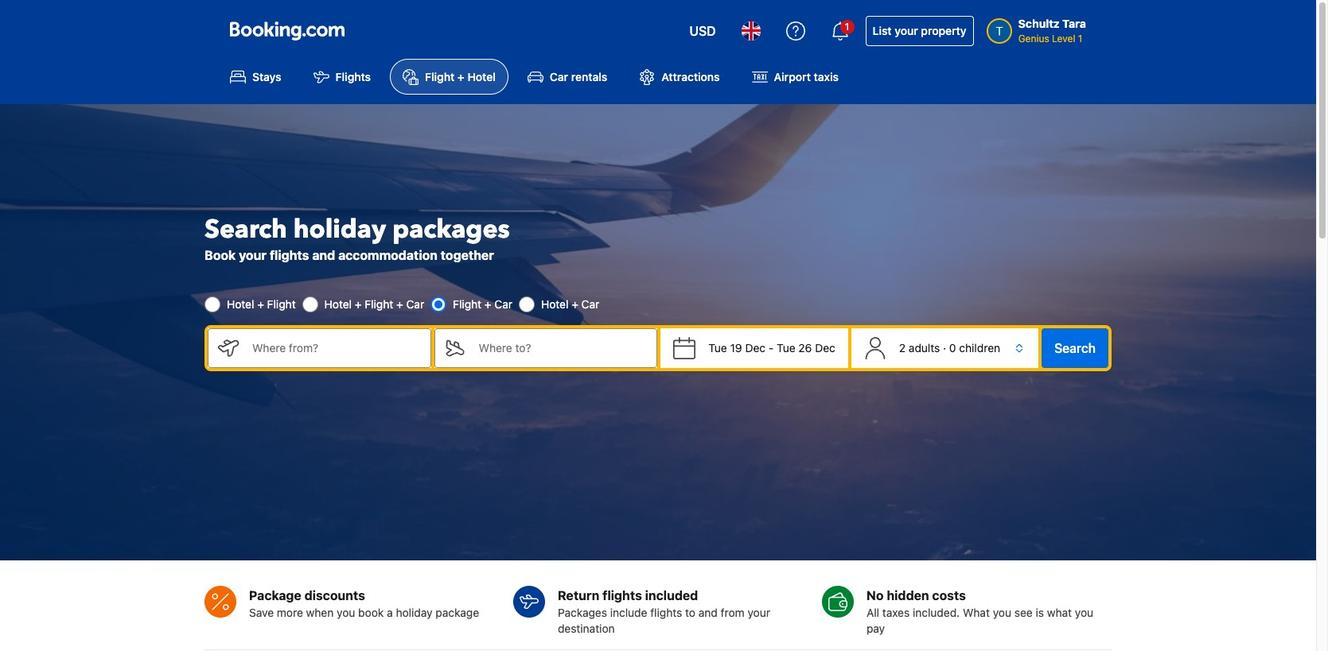 Task type: locate. For each thing, give the bounding box(es) containing it.
and left accommodation
[[312, 248, 335, 263]]

search inside button
[[1054, 341, 1096, 356]]

0 vertical spatial flights
[[270, 248, 309, 263]]

1 horizontal spatial your
[[748, 606, 770, 620]]

you left see
[[993, 606, 1011, 620]]

destination
[[558, 622, 615, 635]]

search
[[205, 212, 287, 247], [1054, 341, 1096, 356]]

car
[[550, 70, 568, 84], [406, 298, 424, 311], [494, 298, 512, 311], [581, 298, 599, 311]]

holiday
[[293, 212, 386, 247], [396, 606, 433, 620]]

flight
[[425, 70, 455, 84], [267, 298, 296, 311], [365, 298, 393, 311], [453, 298, 482, 311]]

search holiday packages book your flights and accommodation together
[[205, 212, 510, 263]]

1 horizontal spatial dec
[[815, 341, 835, 355]]

flights inside search holiday packages book your flights and accommodation together
[[270, 248, 309, 263]]

1 left the list
[[845, 21, 849, 33]]

0 horizontal spatial you
[[337, 606, 355, 620]]

hotel + car
[[541, 298, 599, 311]]

and right the to
[[699, 606, 718, 620]]

dec left -
[[745, 341, 766, 355]]

save
[[249, 606, 274, 620]]

1 vertical spatial holiday
[[396, 606, 433, 620]]

stays
[[252, 70, 281, 84]]

from
[[721, 606, 745, 620]]

packages
[[392, 212, 510, 247]]

package discounts save more when you book a holiday package
[[249, 589, 479, 620]]

tue
[[708, 341, 727, 355], [777, 341, 795, 355]]

booking.com online hotel reservations image
[[230, 21, 345, 41]]

holiday right a
[[396, 606, 433, 620]]

0 horizontal spatial your
[[239, 248, 267, 263]]

taxis
[[814, 70, 839, 84]]

and inside return flights included packages include flights to and from your destination
[[699, 606, 718, 620]]

search button
[[1042, 329, 1108, 368]]

adults
[[909, 341, 940, 355]]

1
[[845, 21, 849, 33], [1078, 33, 1083, 45]]

you down the discounts on the bottom
[[337, 606, 355, 620]]

and
[[312, 248, 335, 263], [699, 606, 718, 620]]

flights
[[270, 248, 309, 263], [602, 589, 642, 603], [650, 606, 682, 620]]

19
[[730, 341, 742, 355]]

to
[[685, 606, 696, 620]]

0 vertical spatial search
[[205, 212, 287, 247]]

tue 19 dec - tue 26 dec
[[708, 341, 835, 355]]

you right what
[[1075, 606, 1093, 620]]

2 vertical spatial flights
[[650, 606, 682, 620]]

list your property link
[[865, 16, 974, 46]]

flight + hotel
[[425, 70, 496, 84]]

no
[[867, 589, 884, 603]]

your
[[895, 24, 918, 37], [239, 248, 267, 263], [748, 606, 770, 620]]

car rentals
[[550, 70, 607, 84]]

tue left 19 on the right of the page
[[708, 341, 727, 355]]

attractions
[[661, 70, 720, 84]]

0 horizontal spatial search
[[205, 212, 287, 247]]

0 horizontal spatial dec
[[745, 341, 766, 355]]

together
[[441, 248, 494, 263]]

1 vertical spatial search
[[1054, 341, 1096, 356]]

+ for hotel + car
[[572, 298, 578, 311]]

2 horizontal spatial you
[[1075, 606, 1093, 620]]

your inside return flights included packages include flights to and from your destination
[[748, 606, 770, 620]]

+
[[457, 70, 465, 84], [257, 298, 264, 311], [355, 298, 362, 311], [396, 298, 403, 311], [485, 298, 491, 311], [572, 298, 578, 311]]

holiday up accommodation
[[293, 212, 386, 247]]

+ for hotel + flight + car
[[355, 298, 362, 311]]

3 you from the left
[[1075, 606, 1093, 620]]

your right book
[[239, 248, 267, 263]]

flights
[[335, 70, 371, 84]]

car left rentals
[[550, 70, 568, 84]]

0 vertical spatial your
[[895, 24, 918, 37]]

1 horizontal spatial holiday
[[396, 606, 433, 620]]

holiday inside search holiday packages book your flights and accommodation together
[[293, 212, 386, 247]]

1 horizontal spatial 1
[[1078, 33, 1083, 45]]

return flights included packages include flights to and from your destination
[[558, 589, 770, 635]]

0 horizontal spatial holiday
[[293, 212, 386, 247]]

level
[[1052, 33, 1075, 45]]

your right the list
[[895, 24, 918, 37]]

car left hotel + car
[[494, 298, 512, 311]]

genius
[[1018, 33, 1049, 45]]

2 vertical spatial your
[[748, 606, 770, 620]]

1 vertical spatial and
[[699, 606, 718, 620]]

you
[[337, 606, 355, 620], [993, 606, 1011, 620], [1075, 606, 1093, 620]]

0 vertical spatial and
[[312, 248, 335, 263]]

1 down tara
[[1078, 33, 1083, 45]]

dec
[[745, 341, 766, 355], [815, 341, 835, 355]]

your inside search holiday packages book your flights and accommodation together
[[239, 248, 267, 263]]

1 horizontal spatial and
[[699, 606, 718, 620]]

0 vertical spatial holiday
[[293, 212, 386, 247]]

+ for flight + car
[[485, 298, 491, 311]]

hotel for hotel + flight
[[227, 298, 254, 311]]

2
[[899, 341, 906, 355]]

flights up the include
[[602, 589, 642, 603]]

2 horizontal spatial flights
[[650, 606, 682, 620]]

and inside search holiday packages book your flights and accommodation together
[[312, 248, 335, 263]]

usd button
[[680, 12, 725, 50]]

0 horizontal spatial 1
[[845, 21, 849, 33]]

flights for flights
[[650, 606, 682, 620]]

flight + hotel link
[[390, 59, 508, 95]]

1 horizontal spatial you
[[993, 606, 1011, 620]]

1 button
[[821, 12, 859, 50]]

pay
[[867, 622, 885, 635]]

flights up hotel + flight
[[270, 248, 309, 263]]

1 horizontal spatial flights
[[602, 589, 642, 603]]

car rentals link
[[515, 59, 620, 95]]

flight + car
[[453, 298, 512, 311]]

no hidden costs all taxes included. what you see is what you pay
[[867, 589, 1093, 635]]

1 horizontal spatial tue
[[777, 341, 795, 355]]

Where to? field
[[466, 329, 657, 368]]

search inside search holiday packages book your flights and accommodation together
[[205, 212, 287, 247]]

0
[[949, 341, 956, 355]]

more
[[277, 606, 303, 620]]

dec right 26
[[815, 341, 835, 355]]

1 horizontal spatial search
[[1054, 341, 1096, 356]]

hotel + flight
[[227, 298, 296, 311]]

flights down included
[[650, 606, 682, 620]]

2 horizontal spatial your
[[895, 24, 918, 37]]

+ for hotel + flight
[[257, 298, 264, 311]]

-
[[769, 341, 774, 355]]

see
[[1014, 606, 1033, 620]]

hotel
[[467, 70, 496, 84], [227, 298, 254, 311], [324, 298, 352, 311], [541, 298, 569, 311]]

what
[[1047, 606, 1072, 620]]

1 vertical spatial your
[[239, 248, 267, 263]]

airport taxis link
[[739, 59, 851, 95]]

book
[[358, 606, 384, 620]]

26
[[798, 341, 812, 355]]

0 horizontal spatial tue
[[708, 341, 727, 355]]

your right from
[[748, 606, 770, 620]]

0 horizontal spatial flights
[[270, 248, 309, 263]]

holiday inside package discounts save more when you book a holiday package
[[396, 606, 433, 620]]

tue right -
[[777, 341, 795, 355]]

stays link
[[217, 59, 294, 95]]

0 horizontal spatial and
[[312, 248, 335, 263]]

1 you from the left
[[337, 606, 355, 620]]



Task type: describe. For each thing, give the bounding box(es) containing it.
search for search
[[1054, 341, 1096, 356]]

2 adults · 0 children
[[899, 341, 1000, 355]]

+ for flight + hotel
[[457, 70, 465, 84]]

flights for holiday
[[270, 248, 309, 263]]

tara
[[1062, 17, 1086, 30]]

included
[[645, 589, 698, 603]]

costs
[[932, 589, 966, 603]]

hotel + flight + car
[[324, 298, 424, 311]]

airport taxis
[[774, 70, 839, 84]]

Where from? field
[[240, 329, 431, 368]]

hotel for hotel + flight + car
[[324, 298, 352, 311]]

schultz tara genius level 1
[[1018, 17, 1086, 45]]

package
[[249, 589, 301, 603]]

hotel for hotel + car
[[541, 298, 569, 311]]

taxes
[[882, 606, 910, 620]]

included.
[[913, 606, 960, 620]]

hidden
[[887, 589, 929, 603]]

list
[[873, 24, 892, 37]]

when
[[306, 606, 334, 620]]

accommodation
[[338, 248, 438, 263]]

all
[[867, 606, 879, 620]]

1 vertical spatial flights
[[602, 589, 642, 603]]

1 tue from the left
[[708, 341, 727, 355]]

packages
[[558, 606, 607, 620]]

usd
[[690, 24, 716, 38]]

·
[[943, 341, 946, 355]]

1 inside 1 button
[[845, 21, 849, 33]]

rentals
[[571, 70, 607, 84]]

return
[[558, 589, 599, 603]]

2 you from the left
[[993, 606, 1011, 620]]

property
[[921, 24, 967, 37]]

discounts
[[304, 589, 365, 603]]

a
[[387, 606, 393, 620]]

include
[[610, 606, 647, 620]]

you inside package discounts save more when you book a holiday package
[[337, 606, 355, 620]]

list your property
[[873, 24, 967, 37]]

flights link
[[300, 59, 384, 95]]

children
[[959, 341, 1000, 355]]

search for search holiday packages book your flights and accommodation together
[[205, 212, 287, 247]]

car up where to? field
[[581, 298, 599, 311]]

car down accommodation
[[406, 298, 424, 311]]

2 dec from the left
[[815, 341, 835, 355]]

book
[[205, 248, 236, 263]]

attractions link
[[626, 59, 733, 95]]

what
[[963, 606, 990, 620]]

package
[[436, 606, 479, 620]]

1 inside schultz tara genius level 1
[[1078, 33, 1083, 45]]

is
[[1036, 606, 1044, 620]]

2 tue from the left
[[777, 341, 795, 355]]

1 dec from the left
[[745, 341, 766, 355]]

airport
[[774, 70, 811, 84]]

schultz
[[1018, 17, 1060, 30]]



Task type: vqa. For each thing, say whether or not it's contained in the screenshot.
the left and
yes



